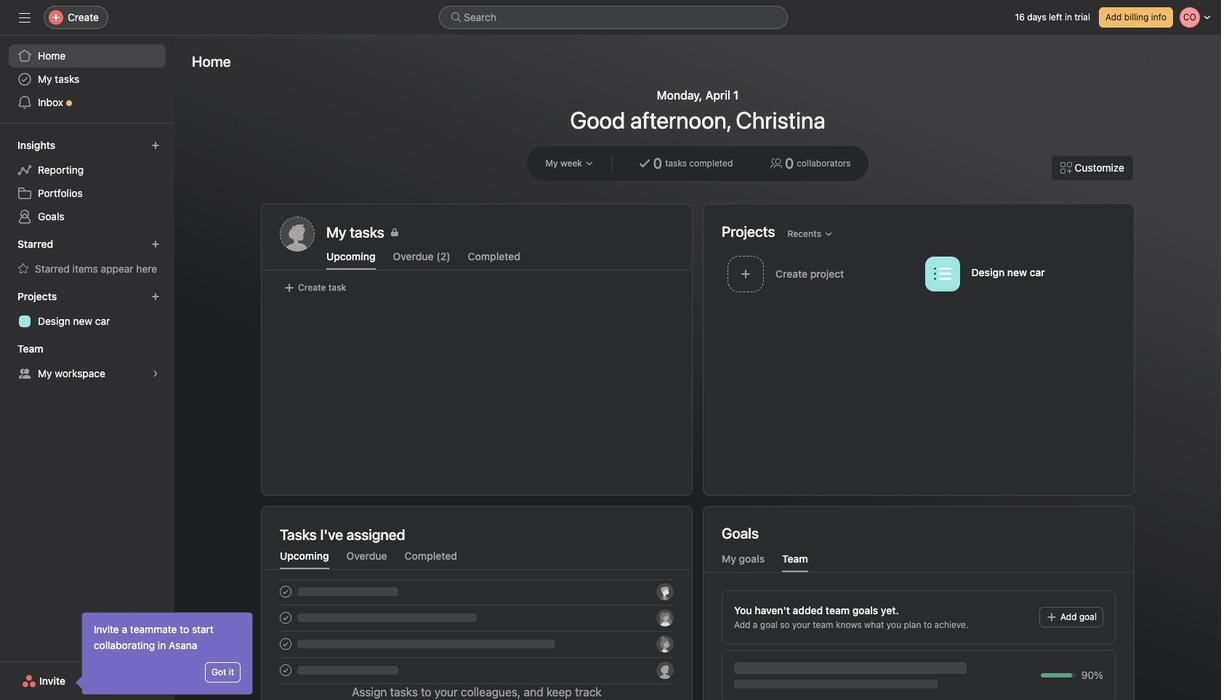 Task type: vqa. For each thing, say whether or not it's contained in the screenshot.
Add associated with Add subtask
no



Task type: locate. For each thing, give the bounding box(es) containing it.
projects element
[[0, 284, 175, 336]]

add items to starred image
[[151, 240, 160, 249]]

list item
[[722, 252, 920, 296]]

insights element
[[0, 132, 175, 231]]

teams element
[[0, 336, 175, 388]]

see details, my workspace image
[[151, 369, 160, 378]]

list box
[[439, 6, 788, 29]]

add profile photo image
[[280, 217, 315, 252]]

tooltip
[[78, 613, 252, 694]]

hide sidebar image
[[19, 12, 31, 23]]



Task type: describe. For each thing, give the bounding box(es) containing it.
global element
[[0, 36, 175, 123]]

new insights image
[[151, 141, 160, 150]]

starred element
[[0, 231, 175, 284]]

new project or portfolio image
[[151, 292, 160, 301]]

list image
[[934, 265, 951, 283]]



